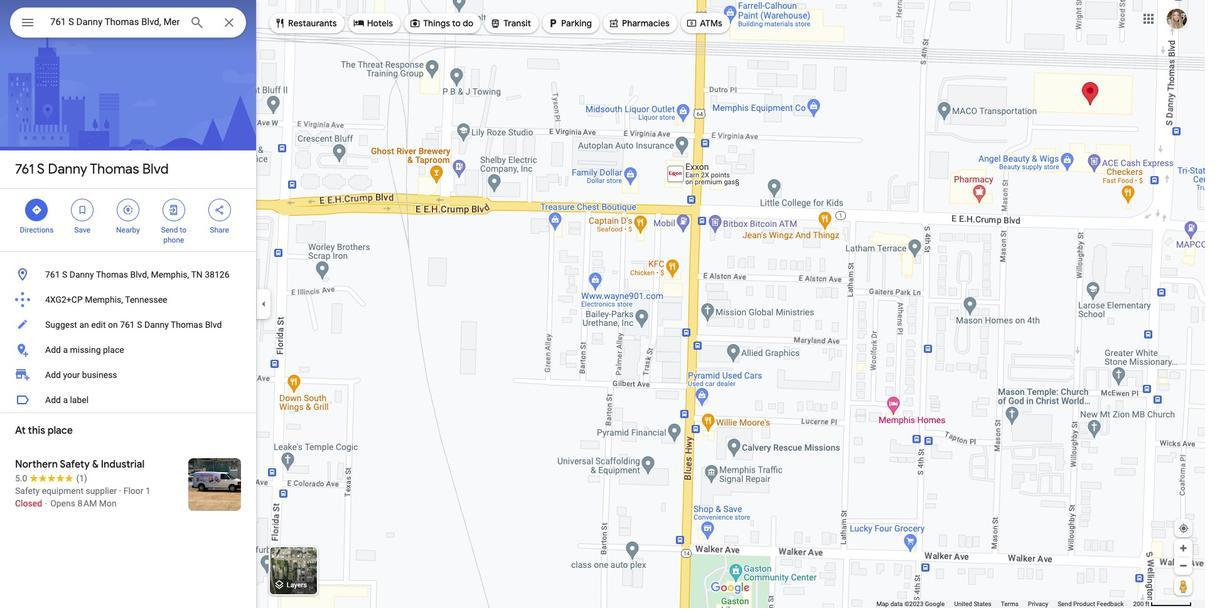 Task type: vqa. For each thing, say whether or not it's contained in the screenshot.
22%
no



Task type: locate. For each thing, give the bounding box(es) containing it.
a for missing
[[63, 345, 68, 355]]

⋅
[[44, 499, 48, 509]]

1 horizontal spatial place
[[103, 345, 124, 355]]

0 vertical spatial add
[[45, 345, 61, 355]]

4xg2+cp memphis, tennessee button
[[0, 287, 256, 313]]

send for send product feedback
[[1058, 601, 1072, 608]]

s
[[37, 161, 45, 178], [62, 270, 67, 280], [137, 320, 142, 330]]

0 vertical spatial thomas
[[90, 161, 139, 178]]

1 horizontal spatial s
[[62, 270, 67, 280]]

2 vertical spatial danny
[[144, 320, 169, 330]]

safety up (1) on the bottom
[[60, 459, 90, 471]]


[[31, 203, 42, 217]]


[[353, 16, 364, 30]]

add a label
[[45, 395, 89, 405]]

0 vertical spatial a
[[63, 345, 68, 355]]

danny down tennessee
[[144, 320, 169, 330]]

©2023
[[904, 601, 923, 608]]

northern
[[15, 459, 58, 471]]

none field inside 761 s danny thomas blvd, memphis, tn 38126 field
[[50, 14, 180, 30]]

1 vertical spatial memphis,
[[85, 295, 123, 305]]

0 vertical spatial blvd
[[142, 161, 169, 178]]

feedback
[[1097, 601, 1124, 608]]

0 vertical spatial safety
[[60, 459, 90, 471]]

your
[[63, 370, 80, 380]]

2 horizontal spatial 761
[[120, 320, 135, 330]]

add for add a missing place
[[45, 345, 61, 355]]

&
[[92, 459, 99, 471]]

None field
[[50, 14, 180, 30]]

safety up closed at the bottom
[[15, 486, 40, 496]]

memphis, up edit
[[85, 295, 123, 305]]

 parking
[[547, 16, 592, 30]]

memphis, left tn on the top left of page
[[151, 270, 189, 280]]

add left your at left bottom
[[45, 370, 61, 380]]

to left "do"
[[452, 18, 461, 29]]

send up the phone
[[161, 226, 178, 235]]

761 up 
[[15, 161, 34, 178]]

product
[[1073, 601, 1095, 608]]

0 horizontal spatial place
[[48, 425, 73, 437]]

2 vertical spatial add
[[45, 395, 61, 405]]

4xg2+cp memphis, tennessee
[[45, 295, 167, 305]]

safety equipment supplier · floor 1 closed ⋅ opens 8 am mon
[[15, 486, 151, 509]]

suggest
[[45, 320, 77, 330]]

s down tennessee
[[137, 320, 142, 330]]

0 horizontal spatial to
[[180, 226, 186, 235]]

 search field
[[10, 8, 246, 40]]

add your business
[[45, 370, 117, 380]]

 hotels
[[353, 16, 393, 30]]

map data ©2023 google
[[876, 601, 945, 608]]

place
[[103, 345, 124, 355], [48, 425, 73, 437]]

4xg2+cp
[[45, 295, 83, 305]]

footer
[[876, 601, 1133, 609]]

0 vertical spatial send
[[161, 226, 178, 235]]

761 S Danny Thomas Blvd, Memphis, TN 38126 field
[[10, 8, 246, 38]]

s up 
[[37, 161, 45, 178]]

at
[[15, 425, 26, 437]]

a inside button
[[63, 345, 68, 355]]

2 add from the top
[[45, 370, 61, 380]]

add inside button
[[45, 395, 61, 405]]

danny for 761 s danny thomas blvd
[[48, 161, 87, 178]]

thomas down tn on the top left of page
[[171, 320, 203, 330]]

0 vertical spatial danny
[[48, 161, 87, 178]]

zoom in image
[[1179, 544, 1188, 554]]

blvd
[[142, 161, 169, 178], [205, 320, 222, 330]]

add inside button
[[45, 345, 61, 355]]

map
[[876, 601, 889, 608]]


[[168, 203, 179, 217]]

1 vertical spatial s
[[62, 270, 67, 280]]

0 horizontal spatial memphis,
[[85, 295, 123, 305]]

0 horizontal spatial 761
[[15, 161, 34, 178]]

3 add from the top
[[45, 395, 61, 405]]

1 horizontal spatial 761
[[45, 270, 60, 280]]

761 s danny thomas blvd, memphis, tn 38126
[[45, 270, 229, 280]]

1 vertical spatial safety
[[15, 486, 40, 496]]

collapse side panel image
[[257, 298, 271, 311]]

0 vertical spatial s
[[37, 161, 45, 178]]

parking
[[561, 18, 592, 29]]

thomas up 
[[90, 161, 139, 178]]

2 a from the top
[[63, 395, 68, 405]]

place down on
[[103, 345, 124, 355]]

761 up 4xg2+cp
[[45, 270, 60, 280]]

to inside  things to do
[[452, 18, 461, 29]]

share
[[210, 226, 229, 235]]

danny up 
[[48, 161, 87, 178]]

send product feedback
[[1058, 601, 1124, 608]]

google
[[925, 601, 945, 608]]

 button
[[10, 8, 45, 40]]

states
[[974, 601, 992, 608]]

0 vertical spatial place
[[103, 345, 124, 355]]

a inside button
[[63, 395, 68, 405]]

2 vertical spatial thomas
[[171, 320, 203, 330]]

2 vertical spatial s
[[137, 320, 142, 330]]

add
[[45, 345, 61, 355], [45, 370, 61, 380], [45, 395, 61, 405]]

(1)
[[76, 474, 87, 484]]

0 horizontal spatial blvd
[[142, 161, 169, 178]]

mon
[[99, 499, 117, 509]]

danny up 4xg2+cp
[[70, 270, 94, 280]]

761 right on
[[120, 320, 135, 330]]

1 vertical spatial a
[[63, 395, 68, 405]]

add left label
[[45, 395, 61, 405]]

s up 4xg2+cp
[[62, 270, 67, 280]]

0 horizontal spatial send
[[161, 226, 178, 235]]

to up the phone
[[180, 226, 186, 235]]

200 ft
[[1133, 601, 1150, 608]]

memphis,
[[151, 270, 189, 280], [85, 295, 123, 305]]

1 vertical spatial place
[[48, 425, 73, 437]]

safety
[[60, 459, 90, 471], [15, 486, 40, 496]]

add down suggest
[[45, 345, 61, 355]]

supplier
[[86, 486, 117, 496]]

send left the product
[[1058, 601, 1072, 608]]

a left label
[[63, 395, 68, 405]]

1 vertical spatial thomas
[[96, 270, 128, 280]]

1 add from the top
[[45, 345, 61, 355]]

send product feedback button
[[1058, 601, 1124, 609]]

761
[[15, 161, 34, 178], [45, 270, 60, 280], [120, 320, 135, 330]]

s for 761 s danny thomas blvd, memphis, tn 38126
[[62, 270, 67, 280]]

footer containing map data ©2023 google
[[876, 601, 1133, 609]]

to
[[452, 18, 461, 29], [180, 226, 186, 235]]

1 horizontal spatial blvd
[[205, 320, 222, 330]]

thomas up 4xg2+cp memphis, tennessee on the left of page
[[96, 270, 128, 280]]

thomas for blvd
[[90, 161, 139, 178]]

1 vertical spatial blvd
[[205, 320, 222, 330]]

send to phone
[[161, 226, 186, 245]]

closed
[[15, 499, 42, 509]]


[[77, 203, 88, 217]]

0 horizontal spatial safety
[[15, 486, 40, 496]]

thomas inside the suggest an edit on 761 s danny thomas blvd button
[[171, 320, 203, 330]]

send inside send to phone
[[161, 226, 178, 235]]

thomas for blvd,
[[96, 270, 128, 280]]


[[608, 16, 619, 30]]

safety inside safety equipment supplier · floor 1 closed ⋅ opens 8 am mon
[[15, 486, 40, 496]]

a
[[63, 345, 68, 355], [63, 395, 68, 405]]

0 horizontal spatial s
[[37, 161, 45, 178]]

data
[[890, 601, 903, 608]]

google maps element
[[0, 0, 1205, 609]]

761 s danny thomas blvd main content
[[0, 0, 256, 609]]

label
[[70, 395, 89, 405]]

1 horizontal spatial send
[[1058, 601, 1072, 608]]

1 horizontal spatial to
[[452, 18, 461, 29]]

 things to do
[[409, 16, 473, 30]]

0 vertical spatial 761
[[15, 161, 34, 178]]

a for label
[[63, 395, 68, 405]]

send
[[161, 226, 178, 235], [1058, 601, 1072, 608]]

1 vertical spatial send
[[1058, 601, 1072, 608]]

0 vertical spatial to
[[452, 18, 461, 29]]

1 vertical spatial add
[[45, 370, 61, 380]]

761 s danny thomas blvd
[[15, 161, 169, 178]]

1 vertical spatial danny
[[70, 270, 94, 280]]

united states
[[954, 601, 992, 608]]

 atms
[[686, 16, 722, 30]]

8 am
[[77, 499, 97, 509]]

place right this
[[48, 425, 73, 437]]

blvd down 38126
[[205, 320, 222, 330]]

suggest an edit on 761 s danny thomas blvd
[[45, 320, 222, 330]]

a left missing
[[63, 345, 68, 355]]

1 vertical spatial to
[[180, 226, 186, 235]]

send inside button
[[1058, 601, 1072, 608]]

blvd up 
[[142, 161, 169, 178]]

thomas inside 761 s danny thomas blvd, memphis, tn 38126 button
[[96, 270, 128, 280]]

0 vertical spatial memphis,
[[151, 270, 189, 280]]

tn
[[191, 270, 203, 280]]

google account: michelle dermenjian  
(michelle.dermenjian@adept.ai) image
[[1167, 9, 1187, 29]]

5.0 stars 1 reviews image
[[15, 473, 87, 485]]

1 vertical spatial 761
[[45, 270, 60, 280]]

1 a from the top
[[63, 345, 68, 355]]

show street view coverage image
[[1174, 577, 1193, 596]]

to inside send to phone
[[180, 226, 186, 235]]

1 horizontal spatial memphis,
[[151, 270, 189, 280]]



Task type: describe. For each thing, give the bounding box(es) containing it.
761 for 761 s danny thomas blvd, memphis, tn 38126
[[45, 270, 60, 280]]

place inside button
[[103, 345, 124, 355]]

blvd,
[[130, 270, 149, 280]]

 restaurants
[[274, 16, 337, 30]]

footer inside google maps element
[[876, 601, 1133, 609]]

directions
[[20, 226, 54, 235]]

northern safety & industrial
[[15, 459, 145, 471]]

38126
[[205, 270, 229, 280]]

missing
[[70, 345, 101, 355]]

opens
[[50, 499, 75, 509]]

privacy button
[[1028, 601, 1048, 609]]

do
[[463, 18, 473, 29]]

 transit
[[490, 16, 531, 30]]

761 s danny thomas blvd, memphis, tn 38126 button
[[0, 262, 256, 287]]


[[122, 203, 134, 217]]

save
[[74, 226, 90, 235]]

terms
[[1001, 601, 1019, 608]]

phone
[[163, 236, 184, 245]]

add your business link
[[0, 363, 256, 388]]

atms
[[700, 18, 722, 29]]

2 vertical spatial 761
[[120, 320, 135, 330]]

hotels
[[367, 18, 393, 29]]

equipment
[[42, 486, 83, 496]]

actions for 761 s danny thomas blvd region
[[0, 189, 256, 252]]


[[490, 16, 501, 30]]

this
[[28, 425, 45, 437]]

s for 761 s danny thomas blvd
[[37, 161, 45, 178]]

1 horizontal spatial safety
[[60, 459, 90, 471]]

send for send to phone
[[161, 226, 178, 235]]

memphis, inside 761 s danny thomas blvd, memphis, tn 38126 button
[[151, 270, 189, 280]]

2 horizontal spatial s
[[137, 320, 142, 330]]

layers
[[287, 582, 307, 590]]

add a missing place
[[45, 345, 124, 355]]

 pharmacies
[[608, 16, 670, 30]]

things
[[423, 18, 450, 29]]

on
[[108, 320, 118, 330]]

show your location image
[[1178, 523, 1189, 535]]

add a label button
[[0, 388, 256, 413]]

·
[[119, 486, 121, 496]]

200 ft button
[[1133, 601, 1192, 608]]

nearby
[[116, 226, 140, 235]]

floor
[[123, 486, 143, 496]]

united
[[954, 601, 972, 608]]


[[686, 16, 697, 30]]

add a missing place button
[[0, 338, 256, 363]]

pharmacies
[[622, 18, 670, 29]]

761 for 761 s danny thomas blvd
[[15, 161, 34, 178]]

at this place
[[15, 425, 73, 437]]


[[274, 16, 286, 30]]


[[547, 16, 559, 30]]

200
[[1133, 601, 1144, 608]]

blvd inside button
[[205, 320, 222, 330]]

add for add your business
[[45, 370, 61, 380]]

an
[[79, 320, 89, 330]]

restaurants
[[288, 18, 337, 29]]

business
[[82, 370, 117, 380]]

memphis, inside 4xg2+cp memphis, tennessee button
[[85, 295, 123, 305]]


[[214, 203, 225, 217]]

terms button
[[1001, 601, 1019, 609]]

zoom out image
[[1179, 562, 1188, 571]]


[[20, 14, 35, 31]]

tennessee
[[125, 295, 167, 305]]

ft
[[1145, 601, 1150, 608]]

danny for 761 s danny thomas blvd, memphis, tn 38126
[[70, 270, 94, 280]]

suggest an edit on 761 s danny thomas blvd button
[[0, 313, 256, 338]]

transit
[[504, 18, 531, 29]]

5.0
[[15, 474, 27, 484]]

edit
[[91, 320, 106, 330]]

privacy
[[1028, 601, 1048, 608]]

united states button
[[954, 601, 992, 609]]


[[409, 16, 421, 30]]

add for add a label
[[45, 395, 61, 405]]

1
[[146, 486, 151, 496]]

industrial
[[101, 459, 145, 471]]



